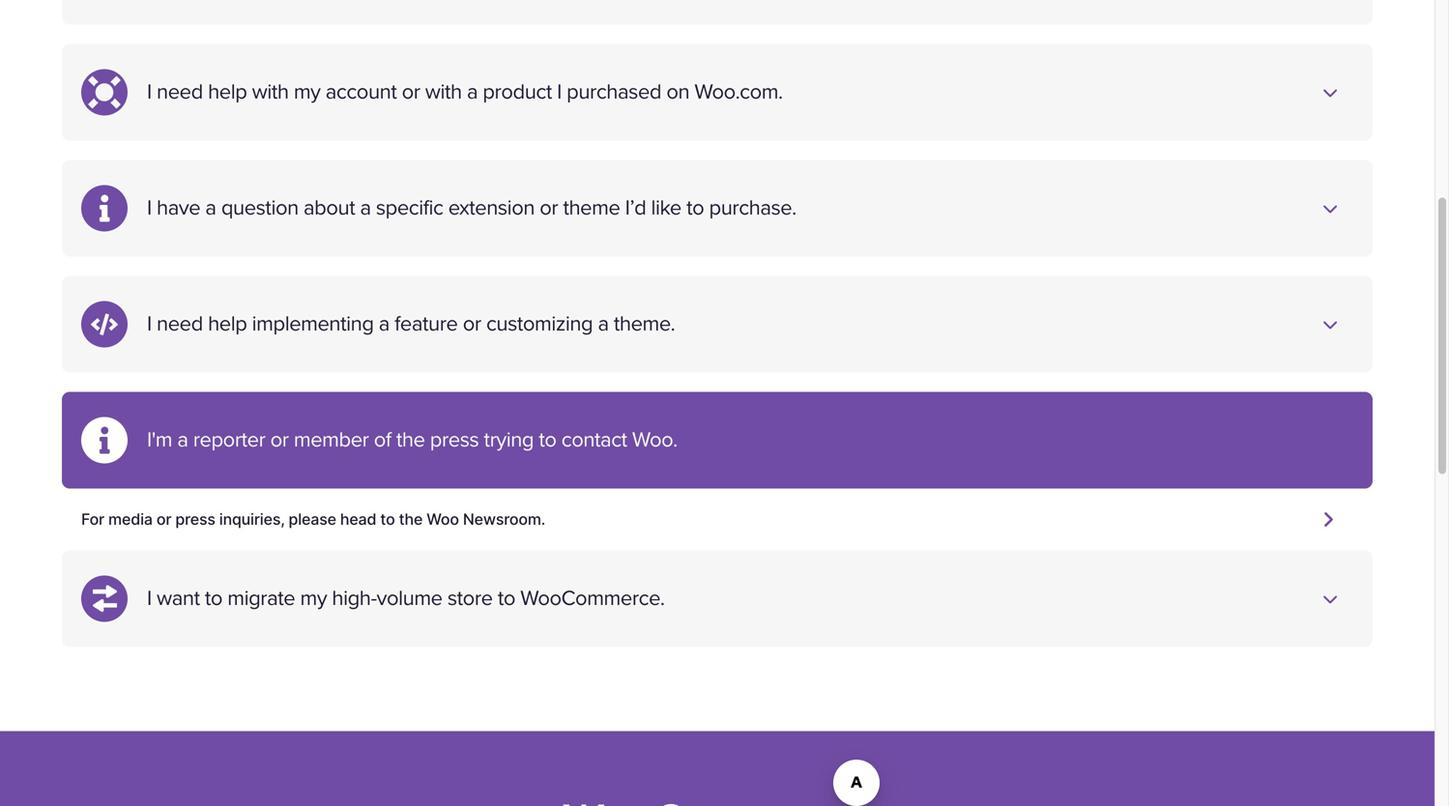 Task type: locate. For each thing, give the bounding box(es) containing it.
0 horizontal spatial with
[[252, 80, 289, 105]]

purchase.
[[709, 196, 797, 221]]

1 vertical spatial need
[[157, 312, 203, 337]]

2 help from the top
[[208, 312, 247, 337]]

my left account at the top
[[294, 80, 321, 105]]

1 vertical spatial my
[[300, 586, 327, 612]]

like
[[651, 196, 682, 221]]

1 help from the top
[[208, 80, 247, 105]]

i for i have a question about a specific extension or theme i'd like to purchase.
[[147, 196, 152, 221]]

a
[[467, 80, 478, 105], [205, 196, 216, 221], [360, 196, 371, 221], [379, 312, 390, 337], [598, 312, 609, 337], [177, 428, 188, 453]]

implementing
[[252, 312, 374, 337]]

need
[[157, 80, 203, 105], [157, 312, 203, 337]]

1 vertical spatial press
[[175, 510, 215, 529]]

i'm
[[147, 428, 172, 453]]

a left feature
[[379, 312, 390, 337]]

press left inquiries,
[[175, 510, 215, 529]]

to right like
[[687, 196, 704, 221]]

angle right image
[[1323, 510, 1335, 530]]

1 vertical spatial help
[[208, 312, 247, 337]]

my
[[294, 80, 321, 105], [300, 586, 327, 612]]

i want to migrate my high-volume store to woocommerce.
[[147, 586, 665, 612]]

2 need from the top
[[157, 312, 203, 337]]

my for migrate
[[300, 586, 327, 612]]

i need help with my account or with a product i purchased on woo.com.
[[147, 80, 783, 105]]

trying
[[484, 428, 534, 453]]

i for i need help with my account or with a product i purchased on woo.com.
[[147, 80, 152, 105]]

a left product at the left top of the page
[[467, 80, 478, 105]]

or right reporter
[[270, 428, 289, 453]]

0 vertical spatial my
[[294, 80, 321, 105]]

woo.com.
[[695, 80, 783, 105]]

1 horizontal spatial press
[[430, 428, 479, 453]]

with left product at the left top of the page
[[425, 80, 462, 105]]

press left trying
[[430, 428, 479, 453]]

1 with from the left
[[252, 80, 289, 105]]

purchased
[[567, 80, 662, 105]]

migrate
[[228, 586, 295, 612]]

0 vertical spatial need
[[157, 80, 203, 105]]

help icon image
[[81, 69, 128, 116]]

1 horizontal spatial with
[[425, 80, 462, 105]]

about
[[304, 196, 355, 221]]

a right the have
[[205, 196, 216, 221]]

theme
[[563, 196, 620, 221]]

0 vertical spatial help
[[208, 80, 247, 105]]

2 with from the left
[[425, 80, 462, 105]]

i need help implementing a feature or customizing a theme.
[[147, 312, 675, 337]]

account
[[326, 80, 397, 105]]

need for i need help with my account or with a product i purchased on woo.com.
[[157, 80, 203, 105]]

help for implementing
[[208, 312, 247, 337]]

i
[[147, 80, 152, 105], [557, 80, 562, 105], [147, 196, 152, 221], [147, 312, 152, 337], [147, 586, 152, 612]]

newsroom.
[[463, 510, 546, 529]]

woo.
[[632, 428, 678, 453]]

or
[[402, 80, 420, 105], [540, 196, 558, 221], [463, 312, 481, 337], [270, 428, 289, 453], [157, 510, 171, 529]]

contact
[[562, 428, 627, 453]]

the right of
[[396, 428, 425, 453]]

of
[[374, 428, 391, 453]]

woo
[[427, 510, 459, 529]]

question
[[221, 196, 299, 221]]

reporter
[[193, 428, 265, 453]]

to right head
[[380, 510, 395, 529]]

the inside for media or press inquiries, please head to the woo newsroom. link
[[399, 510, 423, 529]]

to right store
[[498, 586, 515, 612]]

1 vertical spatial the
[[399, 510, 423, 529]]

product
[[483, 80, 552, 105]]

with
[[252, 80, 289, 105], [425, 80, 462, 105]]

my left "high-"
[[300, 586, 327, 612]]

press
[[430, 428, 479, 453], [175, 510, 215, 529]]

the left woo
[[399, 510, 423, 529]]

the
[[396, 428, 425, 453], [399, 510, 423, 529]]

for
[[81, 510, 104, 529]]

with left account at the top
[[252, 80, 289, 105]]

or right media
[[157, 510, 171, 529]]

a left "theme."
[[598, 312, 609, 337]]

to
[[687, 196, 704, 221], [539, 428, 557, 453], [380, 510, 395, 529], [205, 586, 222, 612], [498, 586, 515, 612]]

help
[[208, 80, 247, 105], [208, 312, 247, 337]]

1 need from the top
[[157, 80, 203, 105]]

info icon image
[[81, 185, 128, 232]]



Task type: vqa. For each thing, say whether or not it's contained in the screenshot.
THE SPECIFIC
yes



Task type: describe. For each thing, give the bounding box(es) containing it.
high-
[[332, 586, 377, 612]]

to right trying
[[539, 428, 557, 453]]

i have a question about a specific extension or theme i'd like to purchase.
[[147, 196, 797, 221]]

0 vertical spatial press
[[430, 428, 479, 453]]

for media or press inquiries, please head to the woo newsroom. link
[[81, 508, 1323, 532]]

please
[[289, 510, 336, 529]]

for media or press inquiries, please head to the woo newsroom.
[[81, 510, 546, 529]]

a right i'm
[[177, 428, 188, 453]]

i'd
[[625, 196, 646, 221]]

0 vertical spatial the
[[396, 428, 425, 453]]

woocommerce.
[[521, 586, 665, 612]]

feature
[[395, 312, 458, 337]]

have
[[157, 196, 200, 221]]

on
[[667, 80, 690, 105]]

or right account at the top
[[402, 80, 420, 105]]

media
[[108, 510, 153, 529]]

need for i need help implementing a feature or customizing a theme.
[[157, 312, 203, 337]]

or right feature
[[463, 312, 481, 337]]

customizing
[[486, 312, 593, 337]]

i'm a reporter or member of the press trying to contact woo.
[[147, 428, 678, 453]]

i for i want to migrate my high-volume store to woocommerce.
[[147, 586, 152, 612]]

theme.
[[614, 312, 675, 337]]

want
[[157, 586, 200, 612]]

inquiries,
[[219, 510, 285, 529]]

store
[[448, 586, 493, 612]]

head
[[340, 510, 377, 529]]

volume
[[377, 586, 443, 612]]

to right want
[[205, 586, 222, 612]]

0 horizontal spatial press
[[175, 510, 215, 529]]

i for i need help implementing a feature or customizing a theme.
[[147, 312, 152, 337]]

or left theme
[[540, 196, 558, 221]]

my for with
[[294, 80, 321, 105]]

specific
[[376, 196, 443, 221]]

help for with
[[208, 80, 247, 105]]

a right the about
[[360, 196, 371, 221]]

member
[[294, 428, 369, 453]]

extension
[[448, 196, 535, 221]]



